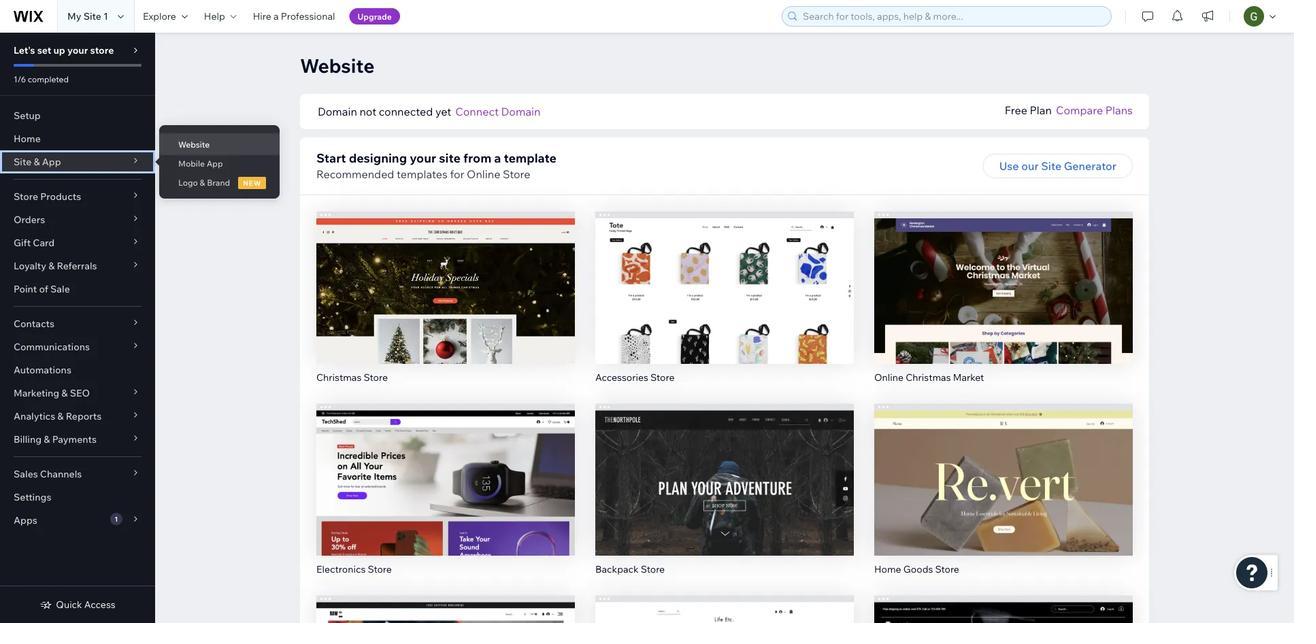 Task type: describe. For each thing, give the bounding box(es) containing it.
automations
[[14, 364, 71, 376]]

christmas store
[[317, 371, 388, 383]]

sales
[[14, 468, 38, 480]]

sidebar element
[[0, 33, 155, 624]]

view for home goods store
[[992, 491, 1017, 505]]

hire a professional
[[253, 10, 335, 22]]

sales channels button
[[0, 463, 155, 486]]

view for christmas store
[[433, 299, 459, 312]]

home goods store
[[875, 563, 960, 575]]

view button for online christmas market
[[975, 293, 1033, 318]]

analytics
[[14, 411, 55, 422]]

compare plans button
[[1057, 102, 1134, 118]]

billing & payments
[[14, 434, 97, 446]]

explore
[[143, 10, 176, 22]]

market
[[954, 371, 985, 383]]

brand
[[207, 177, 230, 188]]

for
[[450, 167, 465, 181]]

sale
[[50, 283, 70, 295]]

start designing your site from a template recommended templates for online store
[[317, 150, 557, 181]]

& for marketing
[[61, 387, 68, 399]]

sales channels
[[14, 468, 82, 480]]

access
[[84, 599, 116, 611]]

edit button for backpack store
[[696, 457, 754, 481]]

my
[[67, 10, 81, 22]]

store products button
[[0, 185, 155, 208]]

edit button for online christmas market
[[976, 265, 1033, 289]]

set
[[37, 44, 51, 56]]

domain not connected yet connect domain
[[318, 105, 541, 118]]

site inside site & app dropdown button
[[14, 156, 31, 168]]

reports
[[66, 411, 102, 422]]

your inside sidebar element
[[67, 44, 88, 56]]

mobile
[[178, 158, 205, 169]]

electronics store
[[317, 563, 392, 575]]

edit for backpack store
[[715, 462, 735, 476]]

yet
[[436, 105, 452, 118]]

view button for backpack store
[[696, 486, 754, 510]]

contacts
[[14, 318, 54, 330]]

electronics
[[317, 563, 366, 575]]

orders button
[[0, 208, 155, 231]]

online inside start designing your site from a template recommended templates for online store
[[467, 167, 501, 181]]

communications
[[14, 341, 90, 353]]

plan
[[1030, 103, 1052, 117]]

edit for christmas store
[[436, 270, 456, 284]]

billing & payments button
[[0, 428, 155, 451]]

point
[[14, 283, 37, 295]]

view for backpack store
[[712, 491, 738, 505]]

settings
[[14, 492, 51, 503]]

help
[[204, 10, 225, 22]]

connect domain button
[[456, 103, 541, 120]]

loyalty & referrals button
[[0, 255, 155, 278]]

view for online christmas market
[[992, 299, 1017, 312]]

seo
[[70, 387, 90, 399]]

goods
[[904, 563, 934, 575]]

0 horizontal spatial website
[[178, 139, 210, 149]]

connected
[[379, 105, 433, 118]]

loyalty
[[14, 260, 46, 272]]

home for home goods store
[[875, 563, 902, 575]]

2 domain from the left
[[502, 105, 541, 118]]

generator
[[1065, 159, 1117, 173]]

setup link
[[0, 104, 155, 127]]

settings link
[[0, 486, 155, 509]]

mobile app
[[178, 158, 223, 169]]

your inside start designing your site from a template recommended templates for online store
[[410, 150, 436, 165]]

referrals
[[57, 260, 97, 272]]

use our site generator
[[1000, 159, 1117, 173]]

channels
[[40, 468, 82, 480]]

1/6
[[14, 74, 26, 84]]

1 christmas from the left
[[317, 371, 362, 383]]

& for site
[[34, 156, 40, 168]]

1 domain from the left
[[318, 105, 357, 118]]

logo & brand
[[178, 177, 230, 188]]

1/6 completed
[[14, 74, 69, 84]]

let's set up your store
[[14, 44, 114, 56]]

a inside start designing your site from a template recommended templates for online store
[[495, 150, 501, 165]]

site inside use our site generator button
[[1042, 159, 1062, 173]]

contacts button
[[0, 312, 155, 336]]

store products
[[14, 191, 81, 203]]

up
[[53, 44, 65, 56]]

designing
[[349, 150, 407, 165]]

edit button for home goods store
[[976, 457, 1033, 481]]

point of sale
[[14, 283, 70, 295]]

billing
[[14, 434, 42, 446]]

store inside dropdown button
[[14, 191, 38, 203]]

& for analytics
[[57, 411, 64, 422]]

upgrade button
[[350, 8, 400, 25]]

quick access
[[56, 599, 116, 611]]

home link
[[0, 127, 155, 150]]

edit button for christmas store
[[417, 265, 475, 289]]

1 horizontal spatial site
[[84, 10, 101, 22]]

gift card button
[[0, 231, 155, 255]]



Task type: vqa. For each thing, say whether or not it's contained in the screenshot.
The Main Intent Of Email
no



Task type: locate. For each thing, give the bounding box(es) containing it.
hire
[[253, 10, 272, 22]]

site right our
[[1042, 159, 1062, 173]]

site
[[84, 10, 101, 22], [14, 156, 31, 168], [1042, 159, 1062, 173]]

backpack store
[[596, 563, 665, 575]]

1 vertical spatial 1
[[115, 515, 118, 524]]

edit for online christmas market
[[994, 270, 1014, 284]]

site & app
[[14, 156, 61, 168]]

1 right "my"
[[104, 10, 108, 22]]

& for billing
[[44, 434, 50, 446]]

0 vertical spatial 1
[[104, 10, 108, 22]]

online christmas market
[[875, 371, 985, 383]]

domain right "connect"
[[502, 105, 541, 118]]

1 inside sidebar element
[[115, 515, 118, 524]]

logo
[[178, 177, 198, 188]]

my site 1
[[67, 10, 108, 22]]

connect
[[456, 105, 499, 118]]

0 horizontal spatial domain
[[318, 105, 357, 118]]

edit button
[[417, 265, 475, 289], [696, 265, 754, 289], [976, 265, 1033, 289], [417, 457, 475, 481], [696, 457, 754, 481], [976, 457, 1033, 481]]

& inside dropdown button
[[61, 387, 68, 399]]

& for logo
[[200, 177, 205, 188]]

& inside dropdown button
[[48, 260, 55, 272]]

orders
[[14, 214, 45, 226]]

view
[[433, 299, 459, 312], [992, 299, 1017, 312], [433, 491, 459, 505], [712, 491, 738, 505], [992, 491, 1017, 505]]

0 horizontal spatial 1
[[104, 10, 108, 22]]

online
[[467, 167, 501, 181], [875, 371, 904, 383]]

card
[[33, 237, 55, 249]]

& right loyalty
[[48, 260, 55, 272]]

store
[[503, 167, 531, 181], [14, 191, 38, 203], [364, 371, 388, 383], [651, 371, 675, 383], [368, 563, 392, 575], [641, 563, 665, 575], [936, 563, 960, 575]]

1 horizontal spatial domain
[[502, 105, 541, 118]]

upgrade
[[358, 11, 392, 21]]

& right billing
[[44, 434, 50, 446]]

view button for home goods store
[[975, 486, 1033, 510]]

1 down settings link in the left of the page
[[115, 515, 118, 524]]

recommended
[[317, 167, 394, 181]]

website link
[[159, 133, 280, 156]]

products
[[40, 191, 81, 203]]

1 horizontal spatial app
[[207, 158, 223, 169]]

template
[[504, 150, 557, 165]]

payments
[[52, 434, 97, 446]]

1 horizontal spatial a
[[495, 150, 501, 165]]

new
[[243, 179, 262, 187]]

1 horizontal spatial website
[[300, 53, 375, 77]]

app
[[42, 156, 61, 168], [207, 158, 223, 169]]

1 horizontal spatial online
[[875, 371, 904, 383]]

1 vertical spatial your
[[410, 150, 436, 165]]

your
[[67, 44, 88, 56], [410, 150, 436, 165]]

view button for christmas store
[[417, 293, 475, 318]]

& for loyalty
[[48, 260, 55, 272]]

christmas
[[317, 371, 362, 383], [906, 371, 952, 383]]

app up brand
[[207, 158, 223, 169]]

accessories
[[596, 371, 649, 383]]

store
[[90, 44, 114, 56]]

professional
[[281, 10, 335, 22]]

accessories store
[[596, 371, 675, 383]]

marketing & seo
[[14, 387, 90, 399]]

site & app button
[[0, 150, 155, 174]]

1 horizontal spatial your
[[410, 150, 436, 165]]

1 vertical spatial online
[[875, 371, 904, 383]]

home inside sidebar element
[[14, 133, 41, 145]]

home
[[14, 133, 41, 145], [875, 563, 902, 575]]

0 vertical spatial your
[[67, 44, 88, 56]]

2 christmas from the left
[[906, 371, 952, 383]]

a right from
[[495, 150, 501, 165]]

automations link
[[0, 359, 155, 382]]

& inside popup button
[[57, 411, 64, 422]]

setup
[[14, 110, 41, 122]]

apps
[[14, 515, 37, 527]]

view for electronics store
[[433, 491, 459, 505]]

compare
[[1057, 103, 1104, 117]]

edit button for electronics store
[[417, 457, 475, 481]]

website up not
[[300, 53, 375, 77]]

app inside dropdown button
[[42, 156, 61, 168]]

0 horizontal spatial home
[[14, 133, 41, 145]]

0 horizontal spatial christmas
[[317, 371, 362, 383]]

free
[[1005, 103, 1028, 117]]

start
[[317, 150, 346, 165]]

plans
[[1106, 103, 1134, 117]]

1 horizontal spatial christmas
[[906, 371, 952, 383]]

0 vertical spatial website
[[300, 53, 375, 77]]

0 horizontal spatial site
[[14, 156, 31, 168]]

website up 'mobile'
[[178, 139, 210, 149]]

site right "my"
[[84, 10, 101, 22]]

of
[[39, 283, 48, 295]]

edit for accessories store
[[715, 270, 735, 284]]

loyalty & referrals
[[14, 260, 97, 272]]

0 vertical spatial a
[[274, 10, 279, 22]]

analytics & reports button
[[0, 405, 155, 428]]

& right logo
[[200, 177, 205, 188]]

store inside start designing your site from a template recommended templates for online store
[[503, 167, 531, 181]]

1 vertical spatial a
[[495, 150, 501, 165]]

home for home
[[14, 133, 41, 145]]

2 horizontal spatial site
[[1042, 159, 1062, 173]]

edit button for accessories store
[[696, 265, 754, 289]]

& up the store products
[[34, 156, 40, 168]]

mobile app link
[[159, 152, 280, 175]]

a right the hire
[[274, 10, 279, 22]]

edit for home goods store
[[994, 462, 1014, 476]]

gift card
[[14, 237, 55, 249]]

0 vertical spatial online
[[467, 167, 501, 181]]

quick
[[56, 599, 82, 611]]

hire a professional link
[[245, 0, 343, 33]]

0 horizontal spatial a
[[274, 10, 279, 22]]

your right "up"
[[67, 44, 88, 56]]

a
[[274, 10, 279, 22], [495, 150, 501, 165]]

1 horizontal spatial home
[[875, 563, 902, 575]]

site up the store products
[[14, 156, 31, 168]]

& left seo
[[61, 387, 68, 399]]

marketing & seo button
[[0, 382, 155, 405]]

completed
[[28, 74, 69, 84]]

analytics & reports
[[14, 411, 102, 422]]

1 horizontal spatial 1
[[115, 515, 118, 524]]

point of sale link
[[0, 278, 155, 301]]

0 vertical spatial home
[[14, 133, 41, 145]]

view button for electronics store
[[417, 486, 475, 510]]

0 horizontal spatial app
[[42, 156, 61, 168]]

from
[[464, 150, 492, 165]]

1 vertical spatial website
[[178, 139, 210, 149]]

0 horizontal spatial online
[[467, 167, 501, 181]]

app down home link on the top left of page
[[42, 156, 61, 168]]

& left "reports"
[[57, 411, 64, 422]]

edit for electronics store
[[436, 462, 456, 476]]

gift
[[14, 237, 31, 249]]

use
[[1000, 159, 1020, 173]]

Search for tools, apps, help & more... field
[[799, 7, 1108, 26]]

your up templates
[[410, 150, 436, 165]]

not
[[360, 105, 377, 118]]

edit
[[436, 270, 456, 284], [715, 270, 735, 284], [994, 270, 1014, 284], [436, 462, 456, 476], [715, 462, 735, 476], [994, 462, 1014, 476]]

marketing
[[14, 387, 59, 399]]

free plan compare plans
[[1005, 103, 1134, 117]]

communications button
[[0, 336, 155, 359]]

use our site generator button
[[984, 154, 1134, 178]]

templates
[[397, 167, 448, 181]]

home left goods
[[875, 563, 902, 575]]

home down setup
[[14, 133, 41, 145]]

our
[[1022, 159, 1039, 173]]

1 vertical spatial home
[[875, 563, 902, 575]]

domain left not
[[318, 105, 357, 118]]

0 horizontal spatial your
[[67, 44, 88, 56]]



